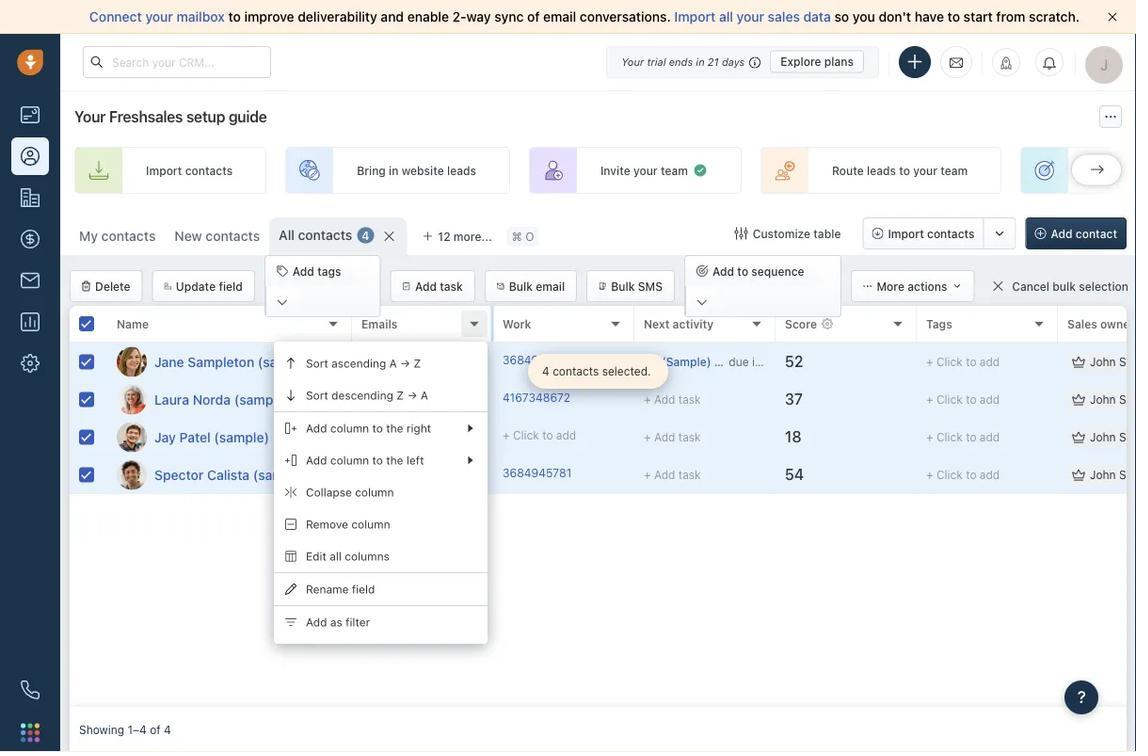 Task type: describe. For each thing, give the bounding box(es) containing it.
bring in website leads
[[357, 164, 476, 177]]

3684945781
[[503, 466, 572, 480]]

route leads to your team link
[[761, 147, 1002, 194]]

next activity
[[644, 317, 714, 330]]

row group containing 52
[[352, 344, 1136, 494]]

data
[[804, 9, 831, 24]]

create s link
[[1021, 147, 1136, 194]]

phone element
[[11, 671, 49, 709]]

improve
[[244, 9, 294, 24]]

laura norda (sample) link
[[154, 390, 289, 409]]

add contact button
[[1026, 217, 1127, 250]]

to inside button
[[738, 265, 749, 278]]

import contacts for import contacts link
[[146, 164, 233, 177]]

connect
[[89, 9, 142, 24]]

add to sequence button
[[685, 256, 816, 286]]

your inside invite your team link
[[634, 164, 658, 177]]

press space to deselect this row. row containing laura norda (sample)
[[70, 381, 352, 419]]

delete
[[95, 280, 130, 293]]

update
[[176, 280, 216, 293]]

0 vertical spatial z
[[414, 357, 421, 370]]

3684932360
[[503, 353, 574, 367]]

import contacts for import contacts button
[[888, 227, 975, 240]]

add for add task
[[415, 280, 437, 293]]

press space to deselect this row. row containing 37
[[352, 381, 1136, 419]]

rename
[[306, 583, 349, 596]]

add for add to sequence
[[713, 265, 734, 278]]

tags
[[926, 317, 953, 330]]

menu containing sort ascending a → z
[[274, 342, 488, 644]]

4167348672
[[503, 391, 571, 404]]

task for 18
[[679, 431, 701, 444]]

customize table button
[[723, 217, 853, 250]]

bulk email
[[509, 280, 565, 293]]

your left mailbox
[[145, 9, 173, 24]]

task for 37
[[679, 393, 701, 406]]

customize
[[753, 227, 811, 240]]

add column to the left
[[306, 454, 424, 467]]

add for 54
[[980, 468, 1000, 482]]

add to sequence group
[[685, 255, 842, 317]]

sampleton
[[188, 354, 254, 370]]

bulk
[[1053, 280, 1076, 293]]

conversations.
[[580, 9, 671, 24]]

import contacts group
[[863, 217, 1016, 250]]

norda
[[193, 392, 231, 407]]

ends
[[669, 56, 693, 68]]

owner
[[1101, 317, 1135, 330]]

freshworks switcher image
[[21, 723, 40, 742]]

spector calista (sample)
[[154, 467, 308, 483]]

columns
[[345, 550, 390, 563]]

your for your freshsales setup guide
[[74, 108, 106, 126]]

jay patel (sample)
[[154, 429, 269, 445]]

52
[[785, 353, 804, 371]]

next
[[644, 317, 670, 330]]

update field button
[[152, 270, 255, 302]]

column for add column to the left
[[330, 454, 369, 467]]

jane sampleton (sample)
[[154, 354, 313, 370]]

laura norda (sample)
[[154, 392, 289, 407]]

emails
[[362, 317, 398, 330]]

plans
[[825, 55, 854, 68]]

4167348672 link
[[503, 390, 571, 410]]

add as filter
[[306, 616, 370, 629]]

bulk for bulk sms
[[611, 280, 635, 293]]

field for rename field
[[352, 583, 375, 596]]

0 horizontal spatial 4
[[164, 723, 171, 736]]

12
[[438, 230, 451, 243]]

john sm for 54
[[1090, 468, 1136, 482]]

sort descending z → a menu item
[[274, 379, 488, 411]]

filter
[[346, 616, 370, 629]]

email image
[[950, 54, 963, 70]]

press space to deselect this row. row containing 54
[[352, 457, 1136, 494]]

more actions button
[[851, 270, 975, 302]]

all contacts 4
[[279, 227, 369, 243]]

21
[[708, 56, 719, 68]]

grid containing 52
[[70, 306, 1136, 707]]

more
[[877, 280, 905, 293]]

add for add column to the left
[[306, 454, 327, 467]]

collapse
[[306, 486, 352, 499]]

add tags
[[293, 265, 341, 278]]

sort for sort descending z → a
[[306, 389, 328, 402]]

your trial ends in 21 days
[[622, 56, 745, 68]]

remove column menu item
[[274, 508, 488, 540]]

contacts right my
[[101, 228, 156, 244]]

4 contacts selected.
[[542, 365, 651, 378]]

ascending
[[332, 357, 386, 370]]

days
[[722, 56, 745, 68]]

setup
[[186, 108, 225, 126]]

my contacts
[[79, 228, 156, 244]]

import for import contacts button
[[888, 227, 924, 240]]

guide
[[229, 108, 267, 126]]

(sample) for jane sampleton (sample)
[[258, 354, 313, 370]]

john for 18
[[1090, 431, 1116, 444]]

sms
[[638, 280, 663, 293]]

12 more... button
[[412, 223, 503, 250]]

all
[[279, 227, 295, 243]]

remove
[[306, 518, 348, 531]]

1–4
[[128, 723, 147, 736]]

sync
[[495, 9, 524, 24]]

freshsales
[[109, 108, 183, 126]]

+ click to add for 37
[[926, 393, 1000, 406]]

0 vertical spatial email
[[543, 9, 576, 24]]

contacts up tags
[[298, 227, 352, 243]]

john for 37
[[1090, 393, 1116, 406]]

name
[[117, 317, 149, 330]]

+ add task for 37
[[644, 393, 701, 406]]

container_wx8msf4aqz5i3rn1 image for 37
[[1072, 393, 1086, 406]]

name row
[[70, 306, 352, 344]]

update field
[[176, 280, 243, 293]]

press space to deselect this row. row containing 18
[[352, 419, 1136, 457]]

sm for 52
[[1119, 355, 1136, 369]]

showing 1–4 of 4
[[79, 723, 171, 736]]

column for add column to the right
[[330, 422, 369, 435]]

table
[[814, 227, 841, 240]]

sm for 18
[[1119, 431, 1136, 444]]

container_wx8msf4aqz5i3rn1 image for 52
[[1072, 355, 1086, 369]]

add for add as filter
[[306, 616, 327, 629]]

1 horizontal spatial in
[[696, 56, 705, 68]]

0 vertical spatial all
[[719, 9, 733, 24]]

⌘ o
[[512, 230, 534, 243]]

the for left
[[386, 454, 403, 467]]

press space to deselect this row. row containing jane sampleton (sample)
[[70, 344, 352, 381]]

add for add tags
[[293, 265, 314, 278]]

actions
[[908, 280, 948, 293]]

new
[[175, 228, 202, 244]]

0 horizontal spatial of
[[150, 723, 161, 736]]

import for import contacts link
[[146, 164, 182, 177]]

calista
[[207, 467, 250, 483]]

spectorcalista@gmail.com
[[362, 466, 501, 480]]

contacts inside button
[[927, 227, 975, 240]]

close image
[[1108, 12, 1118, 22]]

jaypatelsample@gmail.com
[[362, 429, 506, 442]]

your freshsales setup guide
[[74, 108, 267, 126]]

column for collapse column
[[355, 486, 394, 499]]

contact
[[1076, 227, 1118, 240]]

2 leads from the left
[[867, 164, 896, 177]]

explore plans
[[781, 55, 854, 68]]

1 horizontal spatial a
[[421, 389, 428, 402]]

john sm for 18
[[1090, 431, 1136, 444]]

add column to the right
[[306, 422, 431, 435]]

+ click to add for 54
[[926, 468, 1000, 482]]

click for 54
[[937, 468, 963, 482]]

spectorcalista@gmail.com link
[[362, 465, 501, 485]]

janesampleton@gmail.com link
[[362, 352, 504, 372]]

cancel
[[1012, 280, 1050, 293]]

edit all columns menu item
[[274, 540, 488, 572]]

have
[[915, 9, 944, 24]]

angle down image
[[697, 293, 708, 312]]



Task type: locate. For each thing, give the bounding box(es) containing it.
0 horizontal spatial a
[[389, 357, 397, 370]]

of right 'sync'
[[527, 9, 540, 24]]

laura
[[154, 392, 189, 407]]

phone image
[[21, 681, 40, 700]]

0 vertical spatial field
[[219, 280, 243, 293]]

janesampleton@gmail.com
[[362, 353, 504, 367]]

column down descending
[[330, 422, 369, 435]]

sort left the ascending
[[306, 357, 328, 370]]

cancel bulk selection
[[1012, 280, 1129, 293]]

1 + click to add from the top
[[926, 355, 1000, 369]]

spector
[[154, 467, 204, 483]]

invite your team
[[601, 164, 688, 177]]

0 vertical spatial sort
[[306, 357, 328, 370]]

(sample) down jane sampleton (sample) link
[[234, 392, 289, 407]]

1 horizontal spatial your
[[622, 56, 644, 68]]

in left 21
[[696, 56, 705, 68]]

import up more actions
[[888, 227, 924, 240]]

click for 37
[[937, 393, 963, 406]]

click
[[937, 355, 963, 369], [937, 393, 963, 406], [513, 429, 539, 442], [937, 431, 963, 444], [937, 468, 963, 482]]

1 horizontal spatial import contacts
[[888, 227, 975, 240]]

0 vertical spatial the
[[386, 422, 403, 435]]

1 horizontal spatial 4
[[362, 229, 369, 242]]

bulk
[[509, 280, 533, 293], [611, 280, 635, 293]]

jane sampleton (sample) link
[[154, 353, 313, 371]]

press space to deselect this row. row up jay patel (sample)
[[70, 381, 352, 419]]

team right invite
[[661, 164, 688, 177]]

column up remove column "menu item"
[[355, 486, 394, 499]]

jaypatelsample@gmail.com link
[[362, 427, 506, 447]]

1 vertical spatial import
[[146, 164, 182, 177]]

all right edit
[[330, 550, 342, 563]]

press space to deselect this row. row down norda
[[70, 419, 352, 457]]

collapse column
[[306, 486, 394, 499]]

1 horizontal spatial leads
[[867, 164, 896, 177]]

explore plans link
[[770, 50, 864, 73]]

all up days
[[719, 9, 733, 24]]

add task button
[[390, 270, 475, 302]]

+ click to add for 18
[[926, 431, 1000, 444]]

in
[[696, 56, 705, 68], [389, 164, 399, 177]]

john sm for 52
[[1090, 355, 1136, 369]]

0 horizontal spatial import
[[146, 164, 182, 177]]

add inside button
[[1051, 227, 1073, 240]]

field
[[219, 280, 243, 293], [352, 583, 375, 596]]

your
[[622, 56, 644, 68], [74, 108, 106, 126]]

1 vertical spatial field
[[352, 583, 375, 596]]

add for add contact
[[1051, 227, 1073, 240]]

(sample) for laura norda (sample)
[[234, 392, 289, 407]]

showing
[[79, 723, 124, 736]]

1 vertical spatial email
[[536, 280, 565, 293]]

sort ascending a → z
[[306, 357, 421, 370]]

field inside button
[[219, 280, 243, 293]]

field right update
[[219, 280, 243, 293]]

angle down image
[[277, 293, 288, 312]]

+ add task for 54
[[644, 468, 701, 482]]

your left trial
[[622, 56, 644, 68]]

bulk for bulk email
[[509, 280, 533, 293]]

press space to deselect this row. row up 37
[[352, 344, 1136, 381]]

import contacts up actions at right top
[[888, 227, 975, 240]]

2 + click to add from the top
[[926, 393, 1000, 406]]

37
[[785, 390, 803, 408]]

john sm for 37
[[1090, 393, 1136, 406]]

new contacts button
[[165, 217, 269, 255], [175, 228, 260, 244]]

column inside "menu item"
[[351, 518, 390, 531]]

press space to deselect this row. row down 18
[[352, 457, 1136, 494]]

contacts up actions at right top
[[927, 227, 975, 240]]

column inside menu item
[[355, 486, 394, 499]]

field for update field
[[219, 280, 243, 293]]

contacts down "setup"
[[185, 164, 233, 177]]

work
[[503, 317, 532, 330]]

sort
[[306, 357, 328, 370], [306, 389, 328, 402]]

sort ascending a → z menu item
[[274, 347, 488, 379]]

1 horizontal spatial bulk
[[611, 280, 635, 293]]

a right the ascending
[[389, 357, 397, 370]]

click for 18
[[937, 431, 963, 444]]

task inside button
[[440, 280, 463, 293]]

2 the from the top
[[386, 454, 403, 467]]

(sample) up collapse
[[253, 467, 308, 483]]

+ add task for 18
[[644, 431, 701, 444]]

0 horizontal spatial z
[[397, 389, 404, 402]]

0 vertical spatial →
[[400, 357, 410, 370]]

import
[[675, 9, 716, 24], [146, 164, 182, 177], [888, 227, 924, 240]]

add for 37
[[980, 393, 1000, 406]]

l image
[[117, 385, 147, 415]]

1 vertical spatial import contacts
[[888, 227, 975, 240]]

add contact
[[1051, 227, 1118, 240]]

j image left the jay
[[117, 422, 147, 452]]

⌘
[[512, 230, 522, 243]]

press space to deselect this row. row containing 52
[[352, 344, 1136, 381]]

1 + add task from the top
[[644, 393, 701, 406]]

Search your CRM... text field
[[83, 46, 271, 78]]

add to sequence
[[713, 265, 805, 278]]

sequence
[[752, 265, 805, 278]]

2 + add task from the top
[[644, 431, 701, 444]]

lauranordasample@gmail.com
[[362, 391, 521, 404]]

0 vertical spatial a
[[389, 357, 397, 370]]

1 john sm from the top
[[1090, 355, 1136, 369]]

all contacts link
[[279, 226, 352, 245]]

1 the from the top
[[386, 422, 403, 435]]

→ for z
[[400, 357, 410, 370]]

don't
[[879, 9, 911, 24]]

2 vertical spatial 4
[[164, 723, 171, 736]]

john for 54
[[1090, 468, 1116, 482]]

0 horizontal spatial in
[[389, 164, 399, 177]]

add
[[1051, 227, 1073, 240], [293, 265, 314, 278], [713, 265, 734, 278], [415, 280, 437, 293], [654, 393, 675, 406], [306, 422, 327, 435], [654, 431, 675, 444], [306, 454, 327, 467], [654, 468, 675, 482], [306, 616, 327, 629]]

bulk sms
[[611, 280, 663, 293]]

your up import contacts button
[[913, 164, 938, 177]]

1 vertical spatial sort
[[306, 389, 328, 402]]

3 john sm from the top
[[1090, 431, 1136, 444]]

route leads to your team
[[832, 164, 968, 177]]

john for 52
[[1090, 355, 1116, 369]]

and
[[381, 9, 404, 24]]

contacts right new
[[206, 228, 260, 244]]

import down your freshsales setup guide
[[146, 164, 182, 177]]

container_wx8msf4aqz5i3rn1 image inside customize table button
[[735, 227, 748, 240]]

deliverability
[[298, 9, 377, 24]]

0 horizontal spatial bulk
[[509, 280, 533, 293]]

0 horizontal spatial team
[[661, 164, 688, 177]]

press space to deselect this row. row containing spector calista (sample)
[[70, 457, 352, 494]]

2 vertical spatial import
[[888, 227, 924, 240]]

press space to deselect this row. row up 18
[[352, 381, 1136, 419]]

1 horizontal spatial all
[[719, 9, 733, 24]]

3 john from the top
[[1090, 431, 1116, 444]]

z
[[414, 357, 421, 370], [397, 389, 404, 402]]

spectorcalista@gmail.com 3684945781
[[362, 466, 572, 480]]

container_wx8msf4aqz5i3rn1 image inside invite your team link
[[693, 163, 708, 178]]

1 horizontal spatial team
[[941, 164, 968, 177]]

0 horizontal spatial container_wx8msf4aqz5i3rn1 image
[[693, 163, 708, 178]]

explore
[[781, 55, 822, 68]]

1 vertical spatial in
[[389, 164, 399, 177]]

the left left
[[386, 454, 403, 467]]

email
[[543, 9, 576, 24], [536, 280, 565, 293]]

selection
[[1079, 280, 1129, 293]]

2 bulk from the left
[[611, 280, 635, 293]]

column for remove column
[[351, 518, 390, 531]]

leads right website
[[447, 164, 476, 177]]

bulk up work
[[509, 280, 533, 293]]

4 + click to add from the top
[[926, 468, 1000, 482]]

jay patel (sample) link
[[154, 428, 269, 447]]

menu
[[274, 342, 488, 644]]

1 j image from the top
[[117, 347, 147, 377]]

0 horizontal spatial import contacts
[[146, 164, 233, 177]]

jay
[[154, 429, 176, 445]]

jaypatelsample@gmail.com + click to add
[[362, 429, 576, 442]]

3 + click to add from the top
[[926, 431, 1000, 444]]

2 team from the left
[[941, 164, 968, 177]]

a
[[389, 357, 397, 370], [421, 389, 428, 402]]

in right the bring
[[389, 164, 399, 177]]

in inside 'link'
[[389, 164, 399, 177]]

j image for jay patel (sample)
[[117, 422, 147, 452]]

4 john sm from the top
[[1090, 468, 1136, 482]]

row group containing jane sampleton (sample)
[[70, 344, 352, 494]]

0 horizontal spatial leads
[[447, 164, 476, 177]]

import contacts inside button
[[888, 227, 975, 240]]

j image left jane at the left top of the page
[[117, 347, 147, 377]]

container_wx8msf4aqz5i3rn1 image for 18
[[1072, 431, 1086, 444]]

of right 1–4
[[150, 723, 161, 736]]

patel
[[179, 429, 211, 445]]

0 horizontal spatial all
[[330, 550, 342, 563]]

1 row group from the left
[[70, 344, 352, 494]]

j image
[[117, 347, 147, 377], [117, 422, 147, 452]]

john
[[1090, 355, 1116, 369], [1090, 393, 1116, 406], [1090, 431, 1116, 444], [1090, 468, 1116, 482]]

remove column
[[306, 518, 390, 531]]

3 + add task from the top
[[644, 468, 701, 482]]

0 vertical spatial of
[[527, 9, 540, 24]]

sales owner
[[1068, 317, 1135, 330]]

1 vertical spatial + add task
[[644, 431, 701, 444]]

mailbox
[[177, 9, 225, 24]]

row group
[[70, 344, 352, 494], [352, 344, 1136, 494]]

field down columns
[[352, 583, 375, 596]]

sm for 37
[[1119, 393, 1136, 406]]

2 row group from the left
[[352, 344, 1136, 494]]

leads right route
[[867, 164, 896, 177]]

your inside route leads to your team link
[[913, 164, 938, 177]]

container_wx8msf4aqz5i3rn1 image
[[693, 163, 708, 178], [992, 280, 1005, 293], [1072, 468, 1086, 482]]

the for right
[[386, 422, 403, 435]]

all inside edit all columns menu item
[[330, 550, 342, 563]]

from
[[997, 9, 1026, 24]]

1 vertical spatial a
[[421, 389, 428, 402]]

leads inside 'link'
[[447, 164, 476, 177]]

1 vertical spatial your
[[74, 108, 106, 126]]

left
[[407, 454, 424, 467]]

0 vertical spatial container_wx8msf4aqz5i3rn1 image
[[693, 163, 708, 178]]

0 vertical spatial your
[[622, 56, 644, 68]]

right
[[407, 422, 431, 435]]

2 vertical spatial + add task
[[644, 468, 701, 482]]

2 john from the top
[[1090, 393, 1116, 406]]

1 vertical spatial →
[[407, 389, 418, 402]]

(sample) inside "link"
[[214, 429, 269, 445]]

→ inside sort ascending a → z menu item
[[400, 357, 410, 370]]

activity
[[673, 317, 714, 330]]

j image for jane sampleton (sample)
[[117, 347, 147, 377]]

→ for a
[[407, 389, 418, 402]]

1 vertical spatial z
[[397, 389, 404, 402]]

add for 52
[[980, 355, 1000, 369]]

contacts up 4167348672
[[553, 365, 599, 378]]

3 sm from the top
[[1119, 431, 1136, 444]]

1 vertical spatial all
[[330, 550, 342, 563]]

2 sm from the top
[[1119, 393, 1136, 406]]

0 vertical spatial j image
[[117, 347, 147, 377]]

way
[[467, 9, 491, 24]]

1 vertical spatial container_wx8msf4aqz5i3rn1 image
[[992, 280, 1005, 293]]

1 leads from the left
[[447, 164, 476, 177]]

3684945781 link
[[503, 465, 572, 485]]

1 john from the top
[[1090, 355, 1116, 369]]

sm for 54
[[1119, 468, 1136, 482]]

2 vertical spatial container_wx8msf4aqz5i3rn1 image
[[1072, 468, 1086, 482]]

your right invite
[[634, 164, 658, 177]]

4 right 1–4
[[164, 723, 171, 736]]

1 bulk from the left
[[509, 280, 533, 293]]

1 horizontal spatial z
[[414, 357, 421, 370]]

1 horizontal spatial import
[[675, 9, 716, 24]]

2 sort from the top
[[306, 389, 328, 402]]

a up right
[[421, 389, 428, 402]]

(sample) for spector calista (sample)
[[253, 467, 308, 483]]

add tags group
[[264, 255, 381, 317]]

z down sort ascending a → z menu item
[[397, 389, 404, 402]]

(sample) down angle down image
[[258, 354, 313, 370]]

email inside button
[[536, 280, 565, 293]]

1 horizontal spatial container_wx8msf4aqz5i3rn1 image
[[992, 280, 1005, 293]]

sales
[[768, 9, 800, 24]]

task for 54
[[679, 468, 701, 482]]

add tags button
[[265, 256, 353, 286]]

(sample) up 'spector calista (sample)'
[[214, 429, 269, 445]]

team
[[661, 164, 688, 177], [941, 164, 968, 177]]

0 vertical spatial in
[[696, 56, 705, 68]]

import contacts down "setup"
[[146, 164, 233, 177]]

bring in website leads link
[[285, 147, 510, 194]]

field inside menu item
[[352, 583, 375, 596]]

add as filter menu item
[[274, 606, 488, 638]]

0 vertical spatial import contacts
[[146, 164, 233, 177]]

→ inside sort descending z → a menu item
[[407, 389, 418, 402]]

press space to deselect this row. row up 54
[[352, 419, 1136, 457]]

1 horizontal spatial field
[[352, 583, 375, 596]]

grid
[[70, 306, 1136, 707]]

so
[[835, 9, 849, 24]]

0 vertical spatial import
[[675, 9, 716, 24]]

your left the sales
[[737, 9, 765, 24]]

(sample) for jay patel (sample)
[[214, 429, 269, 445]]

bulk left sms
[[611, 280, 635, 293]]

press space to deselect this row. row down jay patel (sample) "link"
[[70, 457, 352, 494]]

customize table
[[753, 227, 841, 240]]

invite
[[601, 164, 631, 177]]

sales
[[1068, 317, 1098, 330]]

1 vertical spatial of
[[150, 723, 161, 736]]

website
[[402, 164, 444, 177]]

import up your trial ends in 21 days
[[675, 9, 716, 24]]

4 up 4167348672
[[542, 365, 550, 378]]

z up lauranordasample@gmail.com
[[414, 357, 421, 370]]

the left right
[[386, 422, 403, 435]]

2 horizontal spatial container_wx8msf4aqz5i3rn1 image
[[1072, 468, 1086, 482]]

of
[[527, 9, 540, 24], [150, 723, 161, 736]]

column up columns
[[351, 518, 390, 531]]

enable
[[407, 9, 449, 24]]

→ up sort descending z → a menu item
[[400, 357, 410, 370]]

→
[[400, 357, 410, 370], [407, 389, 418, 402]]

s image
[[117, 460, 147, 490]]

collapse column menu item
[[274, 476, 488, 508]]

sort left descending
[[306, 389, 328, 402]]

team up import contacts group
[[941, 164, 968, 177]]

1 sm from the top
[[1119, 355, 1136, 369]]

column up collapse column
[[330, 454, 369, 467]]

0 vertical spatial 4
[[362, 229, 369, 242]]

0 horizontal spatial field
[[219, 280, 243, 293]]

create s
[[1092, 164, 1136, 177]]

lauranordasample@gmail.com link
[[362, 390, 521, 410]]

2 horizontal spatial import
[[888, 227, 924, 240]]

4 right all contacts link
[[362, 229, 369, 242]]

4 inside the all contacts 4
[[362, 229, 369, 242]]

press space to deselect this row. row
[[70, 344, 352, 381], [352, 344, 1136, 381], [70, 381, 352, 419], [352, 381, 1136, 419], [70, 419, 352, 457], [352, 419, 1136, 457], [70, 457, 352, 494], [352, 457, 1136, 494]]

2 horizontal spatial 4
[[542, 365, 550, 378]]

0 horizontal spatial your
[[74, 108, 106, 126]]

sort for sort ascending a → z
[[306, 357, 328, 370]]

you
[[853, 9, 875, 24]]

2 j image from the top
[[117, 422, 147, 452]]

add inside menu item
[[306, 616, 327, 629]]

container_wx8msf4aqz5i3rn1 image
[[735, 227, 748, 240], [644, 355, 657, 369], [1072, 355, 1086, 369], [1072, 393, 1086, 406], [1072, 431, 1086, 444]]

your left the 'freshsales'
[[74, 108, 106, 126]]

1 vertical spatial 4
[[542, 365, 550, 378]]

1 sort from the top
[[306, 357, 328, 370]]

press space to deselect this row. row up norda
[[70, 344, 352, 381]]

2 john sm from the top
[[1090, 393, 1136, 406]]

press space to deselect this row. row containing jay patel (sample)
[[70, 419, 352, 457]]

1 vertical spatial the
[[386, 454, 403, 467]]

0 vertical spatial + add task
[[644, 393, 701, 406]]

1 vertical spatial j image
[[117, 422, 147, 452]]

rename field menu item
[[274, 573, 488, 605]]

add for add column to the right
[[306, 422, 327, 435]]

4 sm from the top
[[1119, 468, 1136, 482]]

import inside button
[[888, 227, 924, 240]]

1 horizontal spatial of
[[527, 9, 540, 24]]

add for 18
[[980, 431, 1000, 444]]

+ click to add for 52
[[926, 355, 1000, 369]]

1 team from the left
[[661, 164, 688, 177]]

→ up right
[[407, 389, 418, 402]]

4 john from the top
[[1090, 468, 1116, 482]]

click for 52
[[937, 355, 963, 369]]

your for your trial ends in 21 days
[[622, 56, 644, 68]]



Task type: vqa. For each thing, say whether or not it's contained in the screenshot.
What's new icon
no



